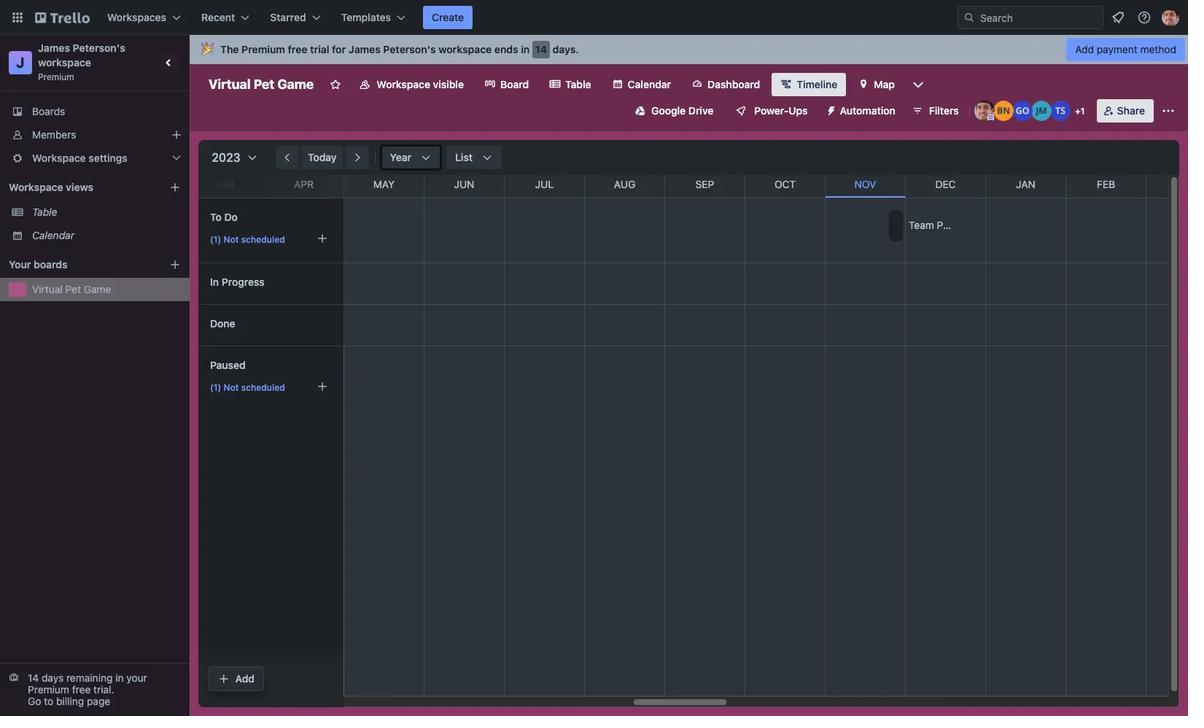 Task type: vqa. For each thing, say whether or not it's contained in the screenshot.
M/D/YYYY text field
no



Task type: describe. For each thing, give the bounding box(es) containing it.
0 horizontal spatial pet
[[65, 283, 81, 295]]

power-
[[755, 104, 789, 117]]

peterson's inside james peterson's workspace premium
[[73, 42, 125, 54]]

(1) not scheduled button for paused
[[205, 376, 333, 399]]

back to home image
[[35, 6, 90, 29]]

in
[[210, 276, 219, 288]]

payment
[[1097, 43, 1138, 55]]

year
[[390, 151, 411, 163]]

premium inside 14 days remaining in your premium free trial. go to billing page
[[28, 684, 69, 696]]

share button
[[1097, 99, 1154, 123]]

dashboard
[[708, 78, 760, 90]]

may
[[373, 178, 395, 190]]

to do
[[210, 211, 238, 223]]

add for add
[[235, 673, 255, 685]]

game inside board name text field
[[278, 77, 314, 92]]

recent
[[201, 11, 235, 23]]

in inside banner
[[521, 43, 530, 55]]

remaining
[[66, 672, 113, 684]]

Search field
[[975, 7, 1103, 28]]

starred button
[[261, 6, 330, 29]]

open information menu image
[[1137, 10, 1152, 25]]

workspace navigation collapse icon image
[[159, 53, 179, 73]]

add button
[[209, 668, 263, 691]]

feb
[[1097, 178, 1115, 190]]

members
[[32, 128, 76, 141]]

your
[[126, 672, 147, 684]]

+ 1
[[1075, 106, 1085, 117]]

progress
[[222, 276, 265, 288]]

starred
[[270, 11, 306, 23]]

filters
[[929, 104, 959, 117]]

today button
[[302, 146, 343, 169]]

done
[[210, 317, 235, 330]]

(1) for to do
[[210, 234, 221, 245]]

workspace inside james peterson's workspace premium
[[38, 56, 91, 69]]

j
[[16, 54, 25, 71]]

virtual inside board name text field
[[209, 77, 251, 92]]

+
[[1075, 106, 1081, 117]]

your boards with 1 items element
[[9, 256, 147, 274]]

scheduled for to do
[[241, 234, 285, 245]]

workspace inside banner
[[439, 43, 492, 55]]

filters button
[[907, 99, 963, 123]]

settings
[[89, 152, 128, 164]]

method
[[1141, 43, 1177, 55]]

jul
[[535, 178, 554, 190]]

primary element
[[0, 0, 1188, 35]]

1 vertical spatial james peterson (jamespeterson93) image
[[974, 101, 995, 121]]

gary orlando (garyorlando) image
[[1012, 101, 1033, 121]]

templates
[[341, 11, 391, 23]]

create
[[432, 11, 464, 23]]

year button
[[381, 146, 441, 169]]

jeremy miller (jeremymiller198) image
[[1031, 101, 1052, 121]]

map link
[[849, 73, 904, 96]]

0 horizontal spatial calendar
[[32, 229, 74, 241]]

google drive icon image
[[635, 106, 646, 116]]

in inside 14 days remaining in your premium free trial. go to billing page
[[115, 672, 124, 684]]

sm image
[[820, 99, 840, 120]]

0 vertical spatial calendar
[[628, 78, 671, 90]]

automation button
[[820, 99, 904, 123]]

board
[[500, 78, 529, 90]]

free inside banner
[[288, 43, 308, 55]]

workspaces
[[107, 11, 166, 23]]

14 inside banner
[[535, 43, 547, 55]]

trial.
[[93, 684, 114, 696]]

0 horizontal spatial table
[[32, 206, 57, 218]]

(1) not scheduled for to do
[[210, 234, 285, 245]]

your
[[9, 258, 31, 271]]

views
[[66, 181, 93, 193]]

map
[[874, 78, 895, 90]]

not for to do
[[224, 234, 239, 245]]

0 vertical spatial james peterson (jamespeterson93) image
[[1162, 9, 1180, 26]]

0 vertical spatial table link
[[541, 73, 600, 96]]

virtual pet game link
[[32, 282, 181, 297]]

virtual inside virtual pet game link
[[32, 283, 63, 295]]

your boards
[[9, 258, 68, 271]]

workspace settings
[[32, 152, 128, 164]]

board link
[[476, 73, 538, 96]]

0 vertical spatial calendar link
[[603, 73, 680, 96]]

google
[[652, 104, 686, 117]]

1 vertical spatial virtual pet game
[[32, 283, 111, 295]]

0 horizontal spatial game
[[84, 283, 111, 295]]

boards
[[32, 105, 65, 117]]

customize views image
[[911, 77, 926, 92]]

share
[[1117, 104, 1145, 117]]

jan
[[1016, 178, 1036, 190]]

workspace for workspace views
[[9, 181, 63, 193]]

apr
[[294, 178, 314, 190]]

james peterson's workspace link
[[38, 42, 128, 69]]

dec
[[936, 178, 956, 190]]

workspace for workspace visible
[[377, 78, 430, 90]]

days.
[[553, 43, 579, 55]]

confetti image
[[201, 43, 214, 55]]

(1) for paused
[[210, 382, 221, 393]]

add board image
[[169, 259, 181, 271]]

power-ups button
[[725, 99, 817, 123]]



Task type: locate. For each thing, give the bounding box(es) containing it.
1 horizontal spatial pet
[[254, 77, 275, 92]]

peterson's inside banner
[[383, 43, 436, 55]]

1 vertical spatial scheduled
[[241, 382, 285, 393]]

0 vertical spatial not
[[224, 234, 239, 245]]

1 vertical spatial not
[[224, 382, 239, 393]]

timeline link
[[772, 73, 846, 96]]

table
[[566, 78, 591, 90], [32, 206, 57, 218]]

scheduled down paused
[[241, 382, 285, 393]]

workspace down members
[[32, 152, 86, 164]]

(1) not scheduled button for to do
[[205, 228, 333, 251]]

scheduled for paused
[[241, 382, 285, 393]]

workspace visible button
[[350, 73, 473, 96]]

(1) not scheduled button
[[205, 228, 333, 251], [205, 376, 333, 399]]

0 horizontal spatial free
[[72, 684, 91, 696]]

the
[[220, 43, 239, 55]]

1 not from the top
[[224, 234, 239, 245]]

calendar link up your boards with 1 items element
[[32, 228, 181, 243]]

virtual down the
[[209, 77, 251, 92]]

drive
[[689, 104, 714, 117]]

scheduled
[[241, 234, 285, 245], [241, 382, 285, 393]]

paused
[[210, 359, 246, 371]]

add for add payment method
[[1075, 43, 1094, 55]]

0 vertical spatial virtual
[[209, 77, 251, 92]]

workspace inside popup button
[[32, 152, 86, 164]]

0 horizontal spatial add
[[235, 673, 255, 685]]

0 horizontal spatial in
[[115, 672, 124, 684]]

14
[[535, 43, 547, 55], [28, 672, 39, 684]]

1 horizontal spatial in
[[521, 43, 530, 55]]

0 notifications image
[[1110, 9, 1127, 26]]

timeline
[[797, 78, 838, 90]]

(1) not scheduled button down do
[[205, 228, 333, 251]]

add inside button
[[235, 673, 255, 685]]

14 left 'days'
[[28, 672, 39, 684]]

days
[[42, 672, 64, 684]]

2 (1) not scheduled button from the top
[[205, 376, 333, 399]]

2023
[[212, 151, 240, 164]]

j link
[[9, 51, 32, 74]]

virtual down boards
[[32, 283, 63, 295]]

add
[[1075, 43, 1094, 55], [235, 673, 255, 685]]

workspace for workspace settings
[[32, 152, 86, 164]]

1 vertical spatial calendar link
[[32, 228, 181, 243]]

(1) not scheduled down do
[[210, 234, 285, 245]]

calendar link up google drive icon
[[603, 73, 680, 96]]

1 horizontal spatial virtual pet game
[[209, 77, 314, 92]]

calendar up google drive icon
[[628, 78, 671, 90]]

0 horizontal spatial virtual
[[32, 283, 63, 295]]

1 vertical spatial free
[[72, 684, 91, 696]]

1 horizontal spatial free
[[288, 43, 308, 55]]

not
[[224, 234, 239, 245], [224, 382, 239, 393]]

add payment method link
[[1067, 38, 1185, 61]]

0 horizontal spatial table link
[[32, 205, 181, 220]]

table link down views
[[32, 205, 181, 220]]

0 vertical spatial (1)
[[210, 234, 221, 245]]

0 horizontal spatial james
[[38, 42, 70, 54]]

james peterson (jamespeterson93) image right the open information menu icon
[[1162, 9, 1180, 26]]

2 scheduled from the top
[[241, 382, 285, 393]]

ups
[[789, 104, 808, 117]]

1 vertical spatial pet
[[65, 283, 81, 295]]

1 vertical spatial (1) not scheduled button
[[205, 376, 333, 399]]

aug
[[614, 178, 636, 190]]

2 not from the top
[[224, 382, 239, 393]]

0 horizontal spatial calendar link
[[32, 228, 181, 243]]

0 vertical spatial premium
[[242, 43, 285, 55]]

1 horizontal spatial add
[[1075, 43, 1094, 55]]

premium inside james peterson's workspace premium
[[38, 71, 74, 82]]

0 vertical spatial workspace
[[377, 78, 430, 90]]

free inside 14 days remaining in your premium free trial. go to billing page
[[72, 684, 91, 696]]

in left your at the bottom left of the page
[[115, 672, 124, 684]]

google drive
[[652, 104, 714, 117]]

workspace left views
[[9, 181, 63, 193]]

james peterson's workspace premium
[[38, 42, 128, 82]]

2 vertical spatial workspace
[[9, 181, 63, 193]]

1 horizontal spatial james
[[349, 43, 381, 55]]

0 vertical spatial scheduled
[[241, 234, 285, 245]]

1 horizontal spatial game
[[278, 77, 314, 92]]

1 vertical spatial (1) not scheduled
[[210, 382, 285, 393]]

1 (1) not scheduled button from the top
[[205, 228, 333, 251]]

premium
[[242, 43, 285, 55], [38, 71, 74, 82], [28, 684, 69, 696]]

search image
[[964, 12, 975, 23]]

2 (1) from the top
[[210, 382, 221, 393]]

trial
[[310, 43, 329, 55]]

1 vertical spatial calendar
[[32, 229, 74, 241]]

🎉
[[201, 43, 214, 55]]

0 horizontal spatial workspace
[[38, 56, 91, 69]]

(1)
[[210, 234, 221, 245], [210, 382, 221, 393]]

1 vertical spatial add
[[235, 673, 255, 685]]

1 vertical spatial table link
[[32, 205, 181, 220]]

james
[[38, 42, 70, 54], [349, 43, 381, 55]]

oct
[[775, 178, 796, 190]]

tara schultz (taraschultz7) image
[[1050, 101, 1071, 121]]

1 horizontal spatial virtual
[[209, 77, 251, 92]]

members link
[[0, 123, 190, 147]]

14 days remaining in your premium free trial. go to billing page
[[28, 672, 147, 708]]

(1) not scheduled
[[210, 234, 285, 245], [210, 382, 285, 393]]

banner containing 🎉
[[190, 35, 1188, 64]]

dashboard link
[[683, 73, 769, 96]]

(1) down paused
[[210, 382, 221, 393]]

🎉 the premium free trial for james peterson's workspace ends in 14 days.
[[201, 43, 579, 55]]

0 vertical spatial 14
[[535, 43, 547, 55]]

(1) down "to"
[[210, 234, 221, 245]]

recent button
[[193, 6, 258, 29]]

0 vertical spatial free
[[288, 43, 308, 55]]

game down your boards with 1 items element
[[84, 283, 111, 295]]

virtual pet game down your boards with 1 items element
[[32, 283, 111, 295]]

0 vertical spatial (1) not scheduled
[[210, 234, 285, 245]]

scheduled up progress
[[241, 234, 285, 245]]

go
[[28, 695, 41, 708]]

1
[[1081, 106, 1085, 117]]

list button
[[446, 146, 502, 169]]

0 vertical spatial workspace
[[439, 43, 492, 55]]

0 vertical spatial in
[[521, 43, 530, 55]]

0 vertical spatial add
[[1075, 43, 1094, 55]]

ben nelson (bennelson96) image
[[993, 101, 1014, 121]]

create a view image
[[169, 182, 181, 193]]

workspace settings button
[[0, 147, 190, 170]]

1 scheduled from the top
[[241, 234, 285, 245]]

(1) not scheduled for paused
[[210, 382, 285, 393]]

1 horizontal spatial calendar link
[[603, 73, 680, 96]]

0 vertical spatial game
[[278, 77, 314, 92]]

create button
[[423, 6, 473, 29]]

1 vertical spatial in
[[115, 672, 124, 684]]

1 vertical spatial premium
[[38, 71, 74, 82]]

do
[[224, 211, 238, 223]]

workspace
[[439, 43, 492, 55], [38, 56, 91, 69]]

0 vertical spatial table
[[566, 78, 591, 90]]

table link down the days.
[[541, 73, 600, 96]]

ends
[[495, 43, 518, 55]]

mar
[[213, 178, 235, 190]]

1 horizontal spatial 14
[[535, 43, 547, 55]]

(1) not scheduled down paused
[[210, 382, 285, 393]]

in progress
[[210, 276, 265, 288]]

not down paused
[[224, 382, 239, 393]]

james down back to home image
[[38, 42, 70, 54]]

to
[[44, 695, 53, 708]]

1 horizontal spatial calendar
[[628, 78, 671, 90]]

boards
[[34, 258, 68, 271]]

james peterson (jamespeterson93) image
[[1162, 9, 1180, 26], [974, 101, 995, 121]]

page
[[87, 695, 110, 708]]

james inside james peterson's workspace premium
[[38, 42, 70, 54]]

workspace
[[377, 78, 430, 90], [32, 152, 86, 164], [9, 181, 63, 193]]

this member is an admin of this board. image
[[988, 115, 994, 121]]

Board name text field
[[201, 73, 321, 96]]

2 (1) not scheduled from the top
[[210, 382, 285, 393]]

templates button
[[332, 6, 414, 29]]

workspace down 🎉 the premium free trial for james peterson's workspace ends in 14 days.
[[377, 78, 430, 90]]

star or unstar board image
[[330, 79, 342, 90]]

virtual pet game inside board name text field
[[209, 77, 314, 92]]

to
[[210, 211, 222, 223]]

table down workspace views
[[32, 206, 57, 218]]

automation
[[840, 104, 896, 117]]

1 vertical spatial game
[[84, 283, 111, 295]]

table down the days.
[[566, 78, 591, 90]]

nov
[[855, 178, 876, 190]]

workspace right j
[[38, 56, 91, 69]]

visible
[[433, 78, 464, 90]]

jun
[[454, 178, 474, 190]]

14 left the days.
[[535, 43, 547, 55]]

workspace views
[[9, 181, 93, 193]]

1 horizontal spatial table
[[566, 78, 591, 90]]

1 horizontal spatial workspace
[[439, 43, 492, 55]]

today
[[308, 151, 337, 163]]

0 vertical spatial (1) not scheduled button
[[205, 228, 333, 251]]

google drive button
[[627, 99, 722, 123]]

calendar up boards
[[32, 229, 74, 241]]

0 horizontal spatial peterson's
[[73, 42, 125, 54]]

game left star or unstar board image
[[278, 77, 314, 92]]

peterson's
[[73, 42, 125, 54], [383, 43, 436, 55]]

1 (1) not scheduled from the top
[[210, 234, 285, 245]]

banner
[[190, 35, 1188, 64]]

workspace down create button
[[439, 43, 492, 55]]

virtual
[[209, 77, 251, 92], [32, 283, 63, 295]]

pet inside board name text field
[[254, 77, 275, 92]]

virtual pet game down the
[[209, 77, 314, 92]]

sep
[[696, 178, 714, 190]]

list
[[455, 151, 473, 163]]

in right ends
[[521, 43, 530, 55]]

1 vertical spatial workspace
[[32, 152, 86, 164]]

0 vertical spatial pet
[[254, 77, 275, 92]]

1 vertical spatial virtual
[[32, 283, 63, 295]]

1 horizontal spatial james peterson (jamespeterson93) image
[[1162, 9, 1180, 26]]

14 inside 14 days remaining in your premium free trial. go to billing page
[[28, 672, 39, 684]]

2023 button
[[204, 146, 260, 169]]

peterson's down back to home image
[[73, 42, 125, 54]]

billing
[[56, 695, 84, 708]]

2 vertical spatial premium
[[28, 684, 69, 696]]

1 horizontal spatial peterson's
[[383, 43, 436, 55]]

1 vertical spatial table
[[32, 206, 57, 218]]

workspace inside button
[[377, 78, 430, 90]]

for
[[332, 43, 346, 55]]

power-ups
[[755, 104, 808, 117]]

james peterson (jamespeterson93) image left the gary orlando (garyorlando) icon
[[974, 101, 995, 121]]

not for paused
[[224, 382, 239, 393]]

not down do
[[224, 234, 239, 245]]

1 horizontal spatial table link
[[541, 73, 600, 96]]

0 horizontal spatial 14
[[28, 672, 39, 684]]

workspace visible
[[377, 78, 464, 90]]

0 horizontal spatial james peterson (jamespeterson93) image
[[974, 101, 995, 121]]

(1) not scheduled button down paused
[[205, 376, 333, 399]]

calendar
[[628, 78, 671, 90], [32, 229, 74, 241]]

1 vertical spatial workspace
[[38, 56, 91, 69]]

1 (1) from the top
[[210, 234, 221, 245]]

james right for
[[349, 43, 381, 55]]

1 vertical spatial 14
[[28, 672, 39, 684]]

add payment method
[[1075, 43, 1177, 55]]

show menu image
[[1161, 104, 1176, 118]]

boards link
[[0, 100, 190, 123]]

peterson's up workspace visible button
[[383, 43, 436, 55]]

0 horizontal spatial virtual pet game
[[32, 283, 111, 295]]

1 vertical spatial (1)
[[210, 382, 221, 393]]

0 vertical spatial virtual pet game
[[209, 77, 314, 92]]

add inside banner
[[1075, 43, 1094, 55]]



